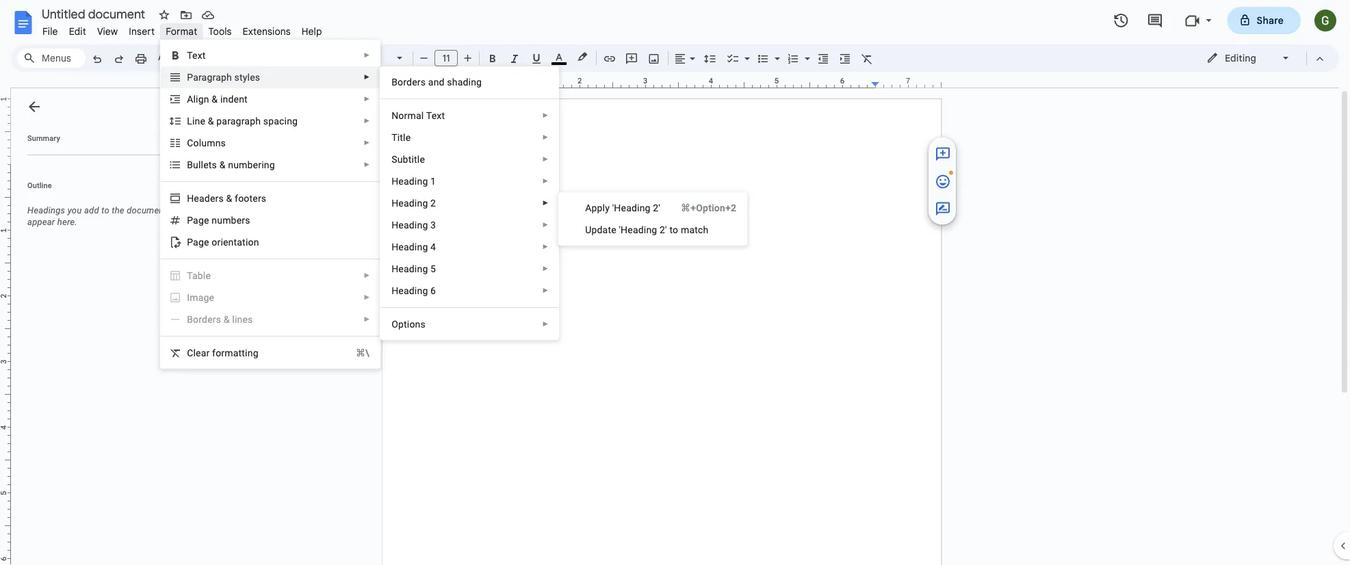 Task type: vqa. For each thing, say whether or not it's contained in the screenshot.


Task type: describe. For each thing, give the bounding box(es) containing it.
page orientation
[[187, 236, 259, 248]]

itle
[[397, 132, 411, 143]]

help menu item
[[296, 23, 328, 39]]

5
[[431, 263, 436, 274]]

and
[[428, 76, 445, 88]]

s for t
[[212, 159, 217, 170]]

lines
[[232, 314, 253, 325]]

& for lign
[[212, 93, 218, 105]]

s
[[392, 154, 397, 165]]

h
[[187, 193, 194, 204]]

u
[[217, 215, 223, 226]]

heading 2 2 element
[[392, 197, 440, 209]]

tools menu item
[[203, 23, 237, 39]]

insert
[[129, 25, 155, 37]]

& right the t
[[219, 159, 226, 170]]

page numbers u element
[[187, 215, 254, 226]]

edit
[[69, 25, 86, 37]]

page orientation 3 element
[[187, 236, 263, 248]]

heading for heading 6
[[392, 285, 428, 296]]

t
[[392, 132, 397, 143]]

⌘+option+2 element
[[665, 201, 736, 215]]

subtitle s element
[[392, 154, 429, 165]]

align & indent a element
[[187, 93, 252, 105]]

title t element
[[392, 132, 415, 143]]

insert image image
[[646, 49, 662, 68]]

right margin image
[[872, 77, 941, 88]]

highlight color image
[[575, 49, 590, 65]]

l
[[187, 115, 192, 127]]

1
[[431, 176, 436, 187]]

will
[[169, 205, 183, 216]]

a pply 'heading 2'
[[585, 202, 660, 214]]

n
[[392, 110, 399, 121]]

m
[[190, 292, 198, 303]]

► inside table menu item
[[364, 272, 370, 280]]

format menu item
[[160, 23, 203, 39]]

Menus field
[[17, 49, 86, 68]]

a for pply
[[585, 202, 592, 214]]

► inside borders & lines menu item
[[364, 316, 370, 323]]

h eaders & footers
[[187, 193, 266, 204]]

b orders and shading
[[392, 76, 482, 88]]

checklist menu image
[[741, 49, 750, 54]]

& for eaders
[[226, 193, 232, 204]]

t itle
[[392, 132, 411, 143]]

ubtitle
[[397, 154, 425, 165]]

document
[[127, 205, 167, 216]]

edit menu item
[[63, 23, 92, 39]]

format
[[166, 25, 197, 37]]

o
[[392, 319, 398, 330]]

colum
[[187, 137, 215, 149]]

heading for heading 2
[[392, 197, 428, 209]]

table 2 element
[[187, 270, 215, 281]]

styles
[[234, 72, 260, 83]]

pply
[[592, 202, 610, 214]]

a for lign
[[187, 93, 193, 105]]

arial
[[351, 52, 372, 64]]

heading for heading 5
[[392, 263, 428, 274]]

page for page n u mbers
[[187, 215, 209, 226]]

page n u mbers
[[187, 215, 250, 226]]

appear
[[27, 217, 55, 227]]

bulleted list menu image
[[771, 49, 780, 54]]

arial option
[[351, 49, 389, 68]]

2
[[431, 197, 436, 209]]

heading for heading 1
[[392, 176, 428, 187]]

heading 3
[[392, 219, 436, 231]]

headers & footers h element
[[187, 193, 271, 204]]

borders and shading b element
[[392, 76, 486, 88]]

s for n
[[221, 137, 226, 149]]

to inside headings you add to the document will appear here.
[[101, 205, 109, 216]]

menu bar inside menu bar banner
[[37, 18, 328, 40]]

editing
[[1225, 52, 1256, 64]]

numbering
[[228, 159, 275, 170]]

u
[[585, 224, 592, 235]]

eaders
[[194, 193, 224, 204]]

view
[[97, 25, 118, 37]]

suggest edits image
[[935, 201, 951, 217]]

b
[[392, 76, 398, 88]]

document outline element
[[11, 88, 197, 565]]

footers
[[235, 193, 266, 204]]

Star checkbox
[[155, 5, 174, 25]]

menu bar banner
[[0, 0, 1350, 565]]

heading 4 4 element
[[392, 241, 440, 253]]

orders
[[398, 76, 426, 88]]

mbers
[[223, 215, 250, 226]]

file
[[42, 25, 58, 37]]

paragraph styles p element
[[187, 72, 264, 83]]

share button
[[1227, 7, 1301, 34]]

table menu item
[[161, 265, 380, 287]]

0 vertical spatial text
[[187, 50, 206, 61]]

add emoji reaction image
[[935, 173, 951, 190]]

headings you add to the document will appear here.
[[27, 205, 183, 227]]

age
[[198, 292, 214, 303]]

heading 1
[[392, 176, 436, 187]]

Rename text field
[[37, 5, 153, 22]]

file menu item
[[37, 23, 63, 39]]

borders & lines
[[187, 314, 253, 325]]

text s element
[[187, 50, 210, 61]]

heading 2
[[392, 197, 436, 209]]



Task type: locate. For each thing, give the bounding box(es) containing it.
match
[[681, 224, 709, 235]]

1 horizontal spatial s
[[221, 137, 226, 149]]

a up 'u'
[[585, 202, 592, 214]]

formatting
[[212, 347, 258, 359]]

1 vertical spatial a
[[585, 202, 592, 214]]

1 page from the top
[[187, 215, 209, 226]]

0 horizontal spatial text
[[187, 50, 206, 61]]

heading up heading 6
[[392, 263, 428, 274]]

summary heading
[[27, 133, 60, 144]]

i
[[187, 292, 190, 303]]

spacing
[[263, 115, 298, 127]]

u pdate 'heading 2' to match
[[585, 224, 709, 235]]

n for u
[[212, 215, 217, 226]]

0 vertical spatial s
[[221, 137, 226, 149]]

►
[[364, 51, 370, 59], [364, 73, 370, 81], [364, 95, 370, 103], [542, 112, 549, 119], [364, 117, 370, 125], [542, 133, 549, 141], [364, 139, 370, 147], [542, 155, 549, 163], [364, 161, 370, 169], [542, 177, 549, 185], [542, 199, 549, 207], [542, 221, 549, 229], [542, 243, 549, 251], [542, 265, 549, 273], [364, 272, 370, 280], [542, 287, 549, 295], [364, 294, 370, 301], [364, 316, 370, 323], [542, 320, 549, 328]]

& right "ine"
[[208, 115, 214, 127]]

heading 5 5 element
[[392, 263, 440, 274]]

text right ormal
[[426, 110, 445, 121]]

menu bar
[[37, 18, 328, 40]]

0 horizontal spatial to
[[101, 205, 109, 216]]

p aragraph styles
[[187, 72, 260, 83]]

5 heading from the top
[[392, 263, 428, 274]]

menu item
[[161, 287, 380, 309]]

text color image
[[552, 49, 567, 65]]

bullets & numbering t element
[[187, 159, 279, 170]]

heading up heading 3
[[392, 197, 428, 209]]

heading 5
[[392, 263, 436, 274]]

heading down heading 3
[[392, 241, 428, 253]]

the
[[112, 205, 124, 216]]

heading up heading 4
[[392, 219, 428, 231]]

top margin image
[[0, 99, 10, 168]]

'heading
[[612, 202, 651, 214], [619, 224, 657, 235]]

help
[[302, 25, 322, 37]]

to left match
[[670, 224, 678, 235]]

menu
[[160, 40, 381, 369], [380, 66, 559, 340], [559, 192, 747, 246]]

heading 6 6 element
[[392, 285, 440, 296]]

ormal
[[399, 110, 424, 121]]

s right colum
[[221, 137, 226, 149]]

1 horizontal spatial text
[[426, 110, 445, 121]]

editing button
[[1197, 48, 1300, 68]]

aragraph
[[193, 72, 232, 83]]

1 horizontal spatial to
[[670, 224, 678, 235]]

share
[[1257, 14, 1284, 26]]

n
[[215, 137, 221, 149], [212, 215, 217, 226]]

line & paragraph spacing l element
[[187, 115, 302, 127]]

2'
[[653, 202, 660, 214], [660, 224, 667, 235]]

to
[[101, 205, 109, 216], [670, 224, 678, 235]]

1 vertical spatial to
[[670, 224, 678, 235]]

you
[[68, 205, 82, 216]]

n up bulle t s & numbering
[[215, 137, 221, 149]]

& left "lines"
[[224, 314, 230, 325]]

heading down subtitle s element
[[392, 176, 428, 187]]

t
[[209, 159, 212, 170]]

menu containing a
[[559, 192, 747, 246]]

4 heading from the top
[[392, 241, 428, 253]]

n left mbers
[[212, 215, 217, 226]]

ptions
[[398, 319, 426, 330]]

bulle
[[187, 159, 209, 170]]

extensions
[[243, 25, 291, 37]]

0 horizontal spatial s
[[212, 159, 217, 170]]

heading down 'heading 5'
[[392, 285, 428, 296]]

heading for heading 3
[[392, 219, 428, 231]]

2 heading from the top
[[392, 197, 428, 209]]

application
[[0, 0, 1350, 565]]

heading for heading 4
[[392, 241, 428, 253]]

'heading for pply
[[612, 202, 651, 214]]

i m age
[[187, 292, 214, 303]]

clear formatting c element
[[187, 347, 263, 359]]

3
[[431, 219, 436, 231]]

colum n s
[[187, 137, 226, 149]]

0 horizontal spatial a
[[187, 93, 193, 105]]

heading 3 3 element
[[392, 219, 440, 231]]

insert menu item
[[123, 23, 160, 39]]

outline
[[27, 181, 52, 190]]

page for page orientation
[[187, 236, 209, 248]]

'heading down apply 'heading 2' a element
[[619, 224, 657, 235]]

page left 'u'
[[187, 215, 209, 226]]

main toolbar
[[85, 0, 917, 389]]

to inside menu
[[670, 224, 678, 235]]

borders
[[187, 314, 221, 325]]

'heading for pdate
[[619, 224, 657, 235]]

2 page from the top
[[187, 236, 209, 248]]

view menu item
[[92, 23, 123, 39]]

o ptions
[[392, 319, 426, 330]]

options o element
[[392, 319, 430, 330]]

& inside borders & lines menu item
[[224, 314, 230, 325]]

normal text n element
[[392, 110, 449, 121]]

1 vertical spatial page
[[187, 236, 209, 248]]

columns n element
[[187, 137, 230, 149]]

heading 6
[[392, 285, 436, 296]]

lear
[[193, 347, 210, 359]]

tools
[[208, 25, 232, 37]]

6 heading from the top
[[392, 285, 428, 296]]

here.
[[57, 217, 77, 227]]

headings
[[27, 205, 65, 216]]

3 heading from the top
[[392, 219, 428, 231]]

1 horizontal spatial a
[[585, 202, 592, 214]]

1 vertical spatial text
[[426, 110, 445, 121]]

2' left match
[[660, 224, 667, 235]]

0 vertical spatial n
[[215, 137, 221, 149]]

& right eaders
[[226, 193, 232, 204]]

0 vertical spatial to
[[101, 205, 109, 216]]

2' for a pply 'heading 2'
[[653, 202, 660, 214]]

⌘\
[[356, 347, 370, 359]]

to left the
[[101, 205, 109, 216]]

0 vertical spatial a
[[187, 93, 193, 105]]

menu bar containing file
[[37, 18, 328, 40]]

⌘+option+2
[[681, 202, 736, 214]]

s right bulle
[[212, 159, 217, 170]]

apply 'heading 2' a element
[[585, 202, 665, 214]]

l ine & paragraph spacing
[[187, 115, 298, 127]]

text
[[187, 50, 206, 61], [426, 110, 445, 121]]

s ubtitle
[[392, 154, 425, 165]]

► inside menu item
[[364, 294, 370, 301]]

0 vertical spatial 'heading
[[612, 202, 651, 214]]

application containing share
[[0, 0, 1350, 565]]

a lign & indent
[[187, 93, 248, 105]]

c
[[187, 347, 193, 359]]

p
[[187, 72, 193, 83]]

line & paragraph spacing image
[[703, 49, 718, 68]]

shading
[[447, 76, 482, 88]]

2' for u pdate 'heading 2' to match
[[660, 224, 667, 235]]

update 'heading 2' to match u element
[[585, 224, 713, 235]]

0 vertical spatial 2'
[[653, 202, 660, 214]]

1 heading from the top
[[392, 176, 428, 187]]

0 vertical spatial page
[[187, 215, 209, 226]]

table
[[187, 270, 211, 281]]

add comment image
[[935, 146, 951, 162]]

4
[[431, 241, 436, 253]]

summary
[[27, 134, 60, 142]]

menu containing b
[[380, 66, 559, 340]]

bulle t s & numbering
[[187, 159, 275, 170]]

1 vertical spatial 'heading
[[619, 224, 657, 235]]

1 vertical spatial 2'
[[660, 224, 667, 235]]

borders & lines q element
[[187, 314, 257, 325]]

Font size text field
[[435, 50, 457, 66]]

n ormal text
[[392, 110, 445, 121]]

&
[[212, 93, 218, 105], [208, 115, 214, 127], [219, 159, 226, 170], [226, 193, 232, 204], [224, 314, 230, 325]]

paragraph
[[216, 115, 261, 127]]

heading 1 1 element
[[392, 176, 440, 187]]

a
[[187, 93, 193, 105], [585, 202, 592, 214]]

orientation
[[212, 236, 259, 248]]

menu containing text
[[160, 40, 381, 369]]

ine
[[192, 115, 205, 127]]

text up p
[[187, 50, 206, 61]]

⌘backslash element
[[339, 346, 370, 360]]

heading
[[392, 176, 428, 187], [392, 197, 428, 209], [392, 219, 428, 231], [392, 241, 428, 253], [392, 263, 428, 274], [392, 285, 428, 296]]

& right lign
[[212, 93, 218, 105]]

pdate
[[592, 224, 617, 235]]

extensions menu item
[[237, 23, 296, 39]]

Font size field
[[435, 50, 463, 67]]

indent
[[220, 93, 248, 105]]

page
[[187, 215, 209, 226], [187, 236, 209, 248]]

'heading up the u pdate 'heading 2' to match
[[612, 202, 651, 214]]

add
[[84, 205, 99, 216]]

1 vertical spatial s
[[212, 159, 217, 170]]

image m element
[[187, 292, 218, 303]]

page down page n u mbers
[[187, 236, 209, 248]]

outline heading
[[11, 180, 197, 199]]

2' up update 'heading 2' to match u element
[[653, 202, 660, 214]]

c lear formatting
[[187, 347, 258, 359]]

& for ine
[[208, 115, 214, 127]]

left margin image
[[383, 77, 452, 88]]

a down p
[[187, 93, 193, 105]]

heading 4
[[392, 241, 436, 253]]

borders & lines menu item
[[161, 309, 380, 331]]

1 vertical spatial n
[[212, 215, 217, 226]]

menu item containing i
[[161, 287, 380, 309]]

n for s
[[215, 137, 221, 149]]

mode and view toolbar
[[1196, 44, 1331, 72]]

6
[[431, 285, 436, 296]]

lign
[[193, 93, 209, 105]]



